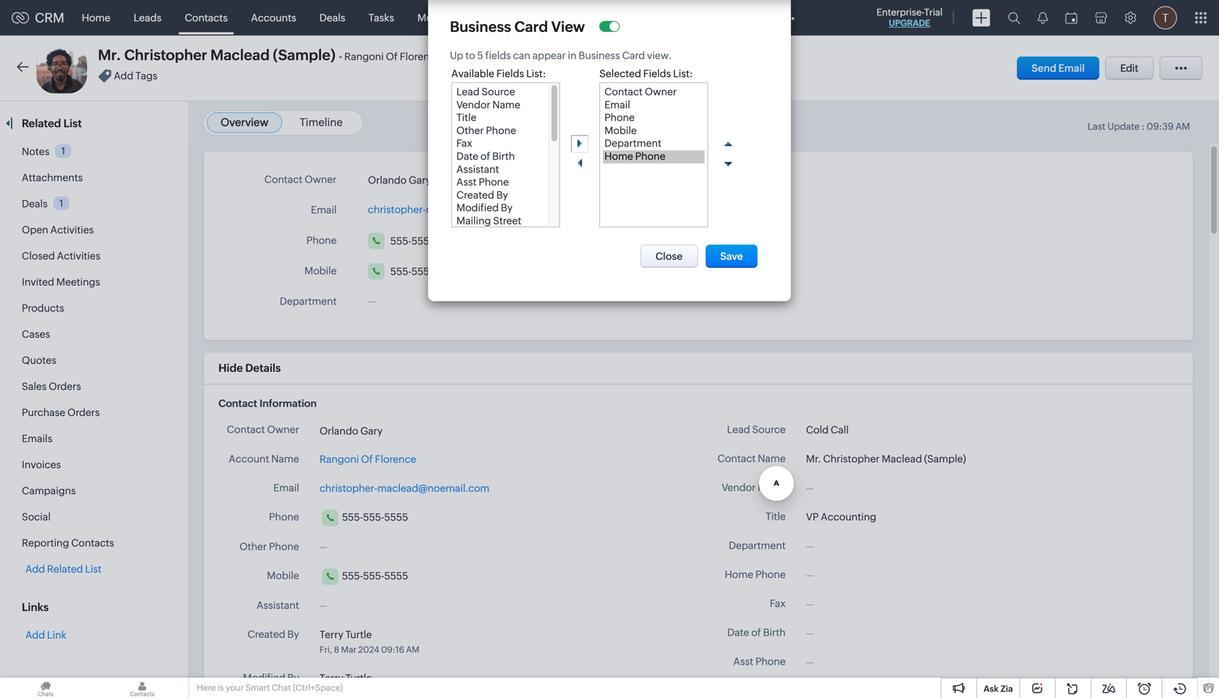 Task type: describe. For each thing, give the bounding box(es) containing it.
enterprise-
[[877, 7, 924, 18]]

sales orders
[[22, 381, 81, 393]]

closed activities
[[22, 250, 100, 262]]

details
[[245, 362, 281, 375]]

1 vertical spatial of
[[361, 454, 373, 465]]

ask
[[984, 685, 999, 694]]

tasks link
[[357, 0, 406, 35]]

home for home phone
[[725, 569, 753, 581]]

by for created by
[[287, 629, 299, 641]]

notes link
[[22, 146, 49, 157]]

add for related list
[[25, 630, 45, 642]]

projects link
[[711, 0, 773, 35]]

link
[[47, 630, 67, 642]]

09:16
[[381, 645, 404, 655]]

invoices
[[22, 459, 61, 471]]

tags
[[135, 70, 158, 82]]

contact down timeline link
[[264, 174, 303, 185]]

phone for home phone
[[755, 569, 786, 581]]

mr. for mr. christopher maclead (sample) - rangoni of florence
[[98, 47, 121, 63]]

created by
[[248, 629, 299, 641]]

1 vertical spatial related
[[47, 564, 83, 575]]

1 vertical spatial rangoni of florence link
[[320, 452, 416, 467]]

accounting
[[821, 512, 876, 523]]

owner for email
[[305, 174, 337, 185]]

upgrade
[[889, 18, 930, 28]]

cases
[[22, 329, 50, 340]]

turtle for terry turtle
[[346, 673, 372, 685]]

in
[[568, 50, 577, 61]]

accounts
[[251, 12, 296, 24]]

list: for selected fields list:
[[673, 68, 693, 79]]

account
[[229, 453, 269, 465]]

timeline link
[[300, 116, 343, 129]]

rangoni of florence
[[320, 454, 416, 465]]

campaigns
[[22, 485, 76, 497]]

available
[[451, 68, 494, 79]]

contact information
[[218, 398, 317, 410]]

calls link
[[473, 0, 519, 35]]

analytics
[[591, 12, 634, 24]]

here is your smart chat (ctrl+space)
[[197, 684, 343, 693]]

vp
[[806, 512, 819, 523]]

call
[[831, 425, 849, 436]]

email inside button
[[1058, 62, 1085, 74]]

of inside mr. christopher maclead (sample) - rangoni of florence
[[386, 51, 398, 62]]

fri,
[[320, 645, 332, 655]]

vendor name
[[722, 482, 786, 494]]

cold
[[806, 425, 829, 436]]

contacts link
[[173, 0, 239, 35]]

cases link
[[22, 329, 50, 340]]

crm
[[35, 10, 64, 25]]

source
[[752, 424, 786, 436]]

crm link
[[12, 10, 64, 25]]

reporting contacts
[[22, 538, 114, 549]]

update
[[1108, 121, 1140, 132]]

your
[[226, 684, 244, 693]]

send
[[1032, 62, 1056, 74]]

to
[[465, 50, 475, 61]]

calls
[[485, 12, 507, 24]]

name for contact name
[[758, 453, 786, 465]]

activities for open activities
[[50, 224, 94, 236]]

view.
[[647, 50, 672, 61]]

add tags
[[114, 70, 158, 82]]

here
[[197, 684, 216, 693]]

analytics link
[[579, 0, 646, 35]]

edit
[[1120, 62, 1139, 74]]

mr. christopher maclead (sample) - rangoni of florence
[[98, 47, 441, 63]]

phone for asst phone
[[755, 656, 786, 668]]

send email
[[1032, 62, 1085, 74]]

modified
[[243, 673, 285, 684]]

social
[[22, 512, 51, 523]]

:
[[1142, 121, 1145, 132]]

modified by
[[243, 673, 299, 684]]

florence inside mr. christopher maclead (sample) - rangoni of florence
[[400, 51, 441, 62]]

1 vertical spatial orlando
[[320, 425, 358, 437]]

terry turtle
[[320, 673, 372, 685]]

0 vertical spatial related
[[22, 117, 61, 130]]

tasks
[[369, 12, 394, 24]]

phone for other phone
[[269, 541, 299, 553]]

1 vertical spatial christopher-maclead@noemail.com link
[[320, 481, 490, 496]]

(ctrl+space)
[[293, 684, 343, 693]]

0 vertical spatial gary
[[409, 174, 431, 186]]

am inside terry turtle fri, 8 mar 2024 09:16 am
[[406, 645, 419, 655]]

1 vertical spatial products link
[[22, 303, 64, 314]]

0 vertical spatial mobile
[[304, 265, 337, 277]]

fields
[[485, 50, 511, 61]]

meetings inside the meetings link
[[417, 12, 461, 24]]

quotes
[[22, 355, 56, 366]]

add for mr. christopher maclead (sample)
[[114, 70, 133, 82]]

send email button
[[1017, 57, 1099, 80]]

lead source
[[727, 424, 786, 436]]

notes
[[22, 146, 49, 157]]

emails link
[[22, 433, 52, 445]]

1 vertical spatial meetings
[[56, 276, 100, 288]]

1 for notes
[[61, 146, 65, 157]]

accounts link
[[239, 0, 308, 35]]

purchase orders
[[22, 407, 100, 419]]

maclead for mr. christopher maclead (sample)
[[882, 454, 922, 465]]

(sample) for mr. christopher maclead (sample)
[[924, 454, 966, 465]]

email for the bottom "christopher-maclead@noemail.com" link
[[273, 482, 299, 494]]

other
[[239, 541, 267, 553]]

0 vertical spatial deals link
[[308, 0, 357, 35]]

birth
[[763, 627, 786, 639]]

can
[[513, 50, 530, 61]]

closed
[[22, 250, 55, 262]]

(sample) for mr. christopher maclead (sample) - rangoni of florence
[[273, 47, 336, 63]]

rangoni inside mr. christopher maclead (sample) - rangoni of florence
[[344, 51, 384, 62]]

add image
[[571, 135, 589, 153]]

invoices link
[[22, 459, 61, 471]]

5
[[477, 50, 483, 61]]

appear
[[533, 50, 566, 61]]

add link
[[25, 630, 67, 642]]

contact down lead
[[718, 453, 756, 465]]

home phone
[[725, 569, 786, 581]]

0 vertical spatial rangoni of florence link
[[344, 50, 441, 63]]

contacts image
[[97, 679, 188, 699]]

hide
[[218, 362, 243, 375]]

reports
[[531, 12, 568, 24]]

1 horizontal spatial business
[[579, 50, 620, 61]]

0 horizontal spatial list
[[63, 117, 82, 130]]

leads link
[[122, 0, 173, 35]]

overview link
[[221, 116, 269, 129]]

0 horizontal spatial contacts
[[71, 538, 114, 549]]

0 vertical spatial card
[[514, 19, 548, 35]]

department for title
[[729, 540, 786, 552]]

christopher- for the bottom "christopher-maclead@noemail.com" link
[[320, 483, 378, 494]]

list: for available fields list:
[[526, 68, 546, 79]]

terry for terry turtle
[[320, 673, 343, 685]]

open activities
[[22, 224, 94, 236]]

social link
[[22, 512, 51, 523]]

date of birth
[[727, 627, 786, 639]]

activities for closed activities
[[57, 250, 100, 262]]



Task type: locate. For each thing, give the bounding box(es) containing it.
1 horizontal spatial maclead
[[882, 454, 922, 465]]

related list
[[22, 117, 84, 130]]

fields for available
[[496, 68, 524, 79]]

email for the topmost "christopher-maclead@noemail.com" link
[[311, 204, 337, 216]]

orlando gary
[[368, 174, 431, 186], [320, 425, 383, 437]]

department for mobile
[[280, 296, 337, 307]]

0 horizontal spatial products
[[22, 303, 64, 314]]

orders right purchase
[[67, 407, 100, 419]]

products up view.
[[657, 12, 700, 24]]

card up selected fields list:
[[622, 50, 645, 61]]

None button
[[640, 245, 698, 268]]

add
[[114, 70, 133, 82], [25, 564, 45, 575], [25, 630, 45, 642]]

chat
[[272, 684, 291, 693]]

invited
[[22, 276, 54, 288]]

deals up -
[[320, 12, 345, 24]]

0 horizontal spatial am
[[406, 645, 419, 655]]

2 terry from the top
[[320, 673, 343, 685]]

0 vertical spatial 1
[[61, 146, 65, 157]]

1 vertical spatial orders
[[67, 407, 100, 419]]

edit button
[[1105, 57, 1154, 80]]

meetings
[[417, 12, 461, 24], [56, 276, 100, 288]]

fields down view.
[[643, 68, 671, 79]]

mr. down cold
[[806, 454, 821, 465]]

0 horizontal spatial meetings
[[56, 276, 100, 288]]

owner down the "information"
[[267, 424, 299, 436]]

0 vertical spatial contact owner
[[264, 174, 337, 185]]

mobile
[[304, 265, 337, 277], [267, 570, 299, 582]]

asst phone
[[733, 656, 786, 668]]

1 horizontal spatial deals
[[320, 12, 345, 24]]

related down reporting contacts link
[[47, 564, 83, 575]]

activities up closed activities on the left of the page
[[50, 224, 94, 236]]

0 vertical spatial am
[[1176, 121, 1190, 132]]

name for vendor name
[[758, 482, 786, 494]]

1 vertical spatial contact owner
[[227, 424, 299, 436]]

activities
[[50, 224, 94, 236], [57, 250, 100, 262]]

christopher up tags
[[124, 47, 207, 63]]

contact owner for account name
[[227, 424, 299, 436]]

meetings up up
[[417, 12, 461, 24]]

maclead
[[210, 47, 270, 63], [882, 454, 922, 465]]

leads
[[134, 12, 162, 24]]

turtle up mar
[[346, 629, 372, 641]]

christopher for mr. christopher maclead (sample)
[[823, 454, 880, 465]]

contact owner for email
[[264, 174, 337, 185]]

1 horizontal spatial list
[[85, 564, 102, 575]]

1 horizontal spatial home
[[725, 569, 753, 581]]

0 horizontal spatial owner
[[267, 424, 299, 436]]

1 horizontal spatial mr.
[[806, 454, 821, 465]]

1 horizontal spatial fields
[[643, 68, 671, 79]]

home
[[82, 12, 110, 24], [725, 569, 753, 581]]

0 vertical spatial florence
[[400, 51, 441, 62]]

2024
[[358, 645, 379, 655]]

reporting contacts link
[[22, 538, 114, 549]]

fax
[[770, 598, 786, 610]]

0 horizontal spatial business
[[450, 19, 511, 35]]

terry for terry turtle fri, 8 mar 2024 09:16 am
[[320, 629, 343, 641]]

0 vertical spatial products
[[657, 12, 700, 24]]

0 vertical spatial of
[[386, 51, 398, 62]]

555-
[[390, 235, 411, 247], [411, 235, 433, 247], [390, 266, 411, 277], [411, 266, 433, 277], [342, 512, 363, 523], [363, 512, 384, 523], [342, 571, 363, 582], [363, 571, 384, 582]]

1 vertical spatial rangoni
[[320, 454, 359, 465]]

1 vertical spatial florence
[[375, 454, 416, 465]]

mr. up the add tags
[[98, 47, 121, 63]]

is
[[218, 684, 224, 693]]

2 by from the top
[[287, 673, 299, 684]]

1 vertical spatial am
[[406, 645, 419, 655]]

enterprise-trial upgrade
[[877, 7, 943, 28]]

1 horizontal spatial owner
[[305, 174, 337, 185]]

1 vertical spatial christopher
[[823, 454, 880, 465]]

christopher-maclead@noemail.com
[[368, 204, 538, 216], [320, 483, 490, 494]]

0 vertical spatial maclead@noemail.com
[[426, 204, 538, 216]]

0 horizontal spatial deals
[[22, 198, 48, 210]]

contact owner down contact information
[[227, 424, 299, 436]]

terry inside terry turtle fri, 8 mar 2024 09:16 am
[[320, 629, 343, 641]]

1 horizontal spatial mobile
[[304, 265, 337, 277]]

hide details link
[[218, 362, 281, 375]]

0 horizontal spatial mr.
[[98, 47, 121, 63]]

of
[[386, 51, 398, 62], [361, 454, 373, 465]]

1 horizontal spatial gary
[[409, 174, 431, 186]]

phone
[[306, 235, 337, 246], [269, 511, 299, 523], [269, 541, 299, 553], [755, 569, 786, 581], [755, 656, 786, 668]]

1 vertical spatial business
[[579, 50, 620, 61]]

1 vertical spatial add
[[25, 564, 45, 575]]

list: down the "appear"
[[526, 68, 546, 79]]

1 horizontal spatial email
[[311, 204, 337, 216]]

555-555-5555
[[390, 235, 457, 247], [390, 266, 457, 277], [342, 512, 408, 523], [342, 571, 408, 582]]

1 up open activities
[[59, 198, 63, 209]]

1 horizontal spatial (sample)
[[924, 454, 966, 465]]

closed activities link
[[22, 250, 100, 262]]

mar
[[341, 645, 357, 655]]

maclead@noemail.com for the topmost "christopher-maclead@noemail.com" link
[[426, 204, 538, 216]]

available fields list:
[[451, 68, 546, 79]]

of
[[751, 627, 761, 639]]

products link down invited
[[22, 303, 64, 314]]

0 horizontal spatial (sample)
[[273, 47, 336, 63]]

1 vertical spatial deals link
[[22, 198, 48, 210]]

0 vertical spatial (sample)
[[273, 47, 336, 63]]

1 turtle from the top
[[346, 629, 372, 641]]

christopher-maclead@noemail.com for the topmost "christopher-maclead@noemail.com" link
[[368, 204, 538, 216]]

0 horizontal spatial maclead
[[210, 47, 270, 63]]

fields
[[496, 68, 524, 79], [643, 68, 671, 79]]

2 vertical spatial email
[[273, 482, 299, 494]]

1 vertical spatial email
[[311, 204, 337, 216]]

contact down hide
[[218, 398, 257, 410]]

orlando
[[368, 174, 407, 186], [320, 425, 358, 437]]

0 horizontal spatial orlando
[[320, 425, 358, 437]]

1 for deals
[[59, 198, 63, 209]]

add left link at the bottom left of the page
[[25, 630, 45, 642]]

sales
[[22, 381, 47, 393]]

christopher-maclead@noemail.com for the bottom "christopher-maclead@noemail.com" link
[[320, 483, 490, 494]]

1
[[61, 146, 65, 157], [59, 198, 63, 209]]

0 vertical spatial orlando gary
[[368, 174, 431, 186]]

activities up invited meetings
[[57, 250, 100, 262]]

assistant
[[257, 600, 299, 612]]

name right account
[[271, 453, 299, 465]]

1 vertical spatial mobile
[[267, 570, 299, 582]]

1 vertical spatial card
[[622, 50, 645, 61]]

projects
[[723, 12, 761, 24]]

move down image
[[719, 155, 737, 172]]

campaigns link
[[22, 485, 76, 497]]

date
[[727, 627, 749, 639]]

products down invited
[[22, 303, 64, 314]]

by right created
[[287, 629, 299, 641]]

ask zia
[[984, 685, 1013, 694]]

0 vertical spatial email
[[1058, 62, 1085, 74]]

list down reporting contacts
[[85, 564, 102, 575]]

1 horizontal spatial meetings
[[417, 12, 461, 24]]

products
[[657, 12, 700, 24], [22, 303, 64, 314]]

0 vertical spatial christopher
[[124, 47, 207, 63]]

related
[[22, 117, 61, 130], [47, 564, 83, 575]]

1 fields from the left
[[496, 68, 524, 79]]

1 vertical spatial products
[[22, 303, 64, 314]]

1 horizontal spatial products link
[[646, 0, 711, 35]]

1 terry from the top
[[320, 629, 343, 641]]

owner down timeline link
[[305, 174, 337, 185]]

fields down can
[[496, 68, 524, 79]]

0 vertical spatial contacts
[[185, 12, 228, 24]]

business right in
[[579, 50, 620, 61]]

fields for selected
[[643, 68, 671, 79]]

home up date
[[725, 569, 753, 581]]

title
[[766, 511, 786, 523]]

email
[[1058, 62, 1085, 74], [311, 204, 337, 216], [273, 482, 299, 494]]

0 vertical spatial maclead
[[210, 47, 270, 63]]

contact name
[[718, 453, 786, 465]]

by for modified by
[[287, 673, 299, 684]]

trial
[[924, 7, 943, 18]]

selected fields list:
[[599, 68, 693, 79]]

am right 09:16
[[406, 645, 419, 655]]

1 horizontal spatial contacts
[[185, 12, 228, 24]]

christopher- for the topmost "christopher-maclead@noemail.com" link
[[368, 204, 426, 216]]

1 right the notes at the left top of page
[[61, 146, 65, 157]]

name down source
[[758, 453, 786, 465]]

department
[[280, 296, 337, 307], [729, 540, 786, 552]]

0 horizontal spatial fields
[[496, 68, 524, 79]]

list: right the selected
[[673, 68, 693, 79]]

logo image
[[12, 12, 29, 24]]

5555
[[433, 235, 457, 247], [433, 266, 457, 277], [384, 512, 408, 523], [384, 571, 408, 582]]

orders up the purchase orders
[[49, 381, 81, 393]]

orders for sales orders
[[49, 381, 81, 393]]

christopher for mr. christopher maclead (sample) - rangoni of florence
[[124, 47, 207, 63]]

2 list: from the left
[[673, 68, 693, 79]]

0 vertical spatial activities
[[50, 224, 94, 236]]

0 vertical spatial terry
[[320, 629, 343, 641]]

contact owner down timeline link
[[264, 174, 337, 185]]

deals up open
[[22, 198, 48, 210]]

(sample)
[[273, 47, 336, 63], [924, 454, 966, 465]]

overview
[[221, 116, 269, 129]]

0 vertical spatial christopher-maclead@noemail.com link
[[368, 200, 538, 216]]

contacts right 'leads'
[[185, 12, 228, 24]]

open activities link
[[22, 224, 94, 236]]

name up the title
[[758, 482, 786, 494]]

terry down 8
[[320, 673, 343, 685]]

0 vertical spatial by
[[287, 629, 299, 641]]

0 vertical spatial home
[[82, 12, 110, 24]]

list up attachments
[[63, 117, 82, 130]]

0 horizontal spatial gary
[[360, 425, 383, 437]]

up
[[450, 50, 463, 61]]

1 list: from the left
[[526, 68, 546, 79]]

1 vertical spatial christopher-maclead@noemail.com
[[320, 483, 490, 494]]

christopher down call
[[823, 454, 880, 465]]

information
[[260, 398, 317, 410]]

0 horizontal spatial mobile
[[267, 570, 299, 582]]

card
[[514, 19, 548, 35], [622, 50, 645, 61]]

add down reporting
[[25, 564, 45, 575]]

maclead@noemail.com for the bottom "christopher-maclead@noemail.com" link
[[378, 483, 490, 494]]

by right "modified"
[[287, 673, 299, 684]]

turtle inside terry turtle fri, 8 mar 2024 09:16 am
[[346, 629, 372, 641]]

0 vertical spatial owner
[[305, 174, 337, 185]]

home inside home link
[[82, 12, 110, 24]]

move up image
[[719, 135, 737, 153]]

chats image
[[0, 679, 91, 699]]

2 fields from the left
[[643, 68, 671, 79]]

0 vertical spatial department
[[280, 296, 337, 307]]

1 horizontal spatial products
[[657, 12, 700, 24]]

contacts up add related list
[[71, 538, 114, 549]]

1 vertical spatial home
[[725, 569, 753, 581]]

purchase
[[22, 407, 65, 419]]

remove image
[[571, 155, 589, 172]]

1 vertical spatial turtle
[[346, 673, 372, 685]]

1 horizontal spatial deals link
[[308, 0, 357, 35]]

0 vertical spatial christopher-
[[368, 204, 426, 216]]

created
[[248, 629, 285, 641]]

1 horizontal spatial card
[[622, 50, 645, 61]]

0 horizontal spatial home
[[82, 12, 110, 24]]

add left tags
[[114, 70, 133, 82]]

1 vertical spatial department
[[729, 540, 786, 552]]

name for account name
[[271, 453, 299, 465]]

last update : 09:39 am
[[1088, 121, 1190, 132]]

contact owner
[[264, 174, 337, 185], [227, 424, 299, 436]]

1 vertical spatial deals
[[22, 198, 48, 210]]

hide details
[[218, 362, 281, 375]]

add related list
[[25, 564, 102, 575]]

1 horizontal spatial of
[[386, 51, 398, 62]]

1 horizontal spatial orlando
[[368, 174, 407, 186]]

1 vertical spatial maclead
[[882, 454, 922, 465]]

0 horizontal spatial of
[[361, 454, 373, 465]]

home right crm at the left top
[[82, 12, 110, 24]]

1 horizontal spatial department
[[729, 540, 786, 552]]

None submit
[[706, 245, 758, 268]]

1 horizontal spatial christopher
[[823, 454, 880, 465]]

0 vertical spatial mr.
[[98, 47, 121, 63]]

reports link
[[519, 0, 579, 35]]

0 vertical spatial rangoni
[[344, 51, 384, 62]]

2 turtle from the top
[[346, 673, 372, 685]]

maclead for mr. christopher maclead (sample) - rangoni of florence
[[210, 47, 270, 63]]

deals link up -
[[308, 0, 357, 35]]

1 vertical spatial by
[[287, 673, 299, 684]]

-
[[339, 50, 342, 63]]

meetings link
[[406, 0, 473, 35]]

0 vertical spatial orlando
[[368, 174, 407, 186]]

0 vertical spatial deals
[[320, 12, 345, 24]]

turtle for terry turtle fri, 8 mar 2024 09:16 am
[[346, 629, 372, 641]]

am right the 09:39
[[1176, 121, 1190, 132]]

0 vertical spatial christopher-maclead@noemail.com
[[368, 204, 538, 216]]

1 by from the top
[[287, 629, 299, 641]]

0 horizontal spatial christopher
[[124, 47, 207, 63]]

contact up account
[[227, 424, 265, 436]]

0 horizontal spatial list:
[[526, 68, 546, 79]]

related up the notes at the left top of page
[[22, 117, 61, 130]]

deals link up open
[[22, 198, 48, 210]]

products link up view.
[[646, 0, 711, 35]]

orders for purchase orders
[[67, 407, 100, 419]]

purchase orders link
[[22, 407, 100, 419]]

owner for account name
[[267, 424, 299, 436]]

list:
[[526, 68, 546, 79], [673, 68, 693, 79]]

0 horizontal spatial department
[[280, 296, 337, 307]]

business up 5 at the top left of page
[[450, 19, 511, 35]]

business card view
[[450, 19, 585, 35]]

meetings down closed activities on the left of the page
[[56, 276, 100, 288]]

1 horizontal spatial am
[[1176, 121, 1190, 132]]

1 vertical spatial contacts
[[71, 538, 114, 549]]

other phone
[[239, 541, 299, 553]]

card up can
[[514, 19, 548, 35]]

vendor
[[722, 482, 756, 494]]

mr. for mr. christopher maclead (sample)
[[806, 454, 821, 465]]

0 horizontal spatial deals link
[[22, 198, 48, 210]]

turtle down mar
[[346, 673, 372, 685]]

home for home
[[82, 12, 110, 24]]

1 vertical spatial maclead@noemail.com
[[378, 483, 490, 494]]

1 vertical spatial orlando gary
[[320, 425, 383, 437]]

terry up 8
[[320, 629, 343, 641]]

0 horizontal spatial email
[[273, 482, 299, 494]]



Task type: vqa. For each thing, say whether or not it's contained in the screenshot.


